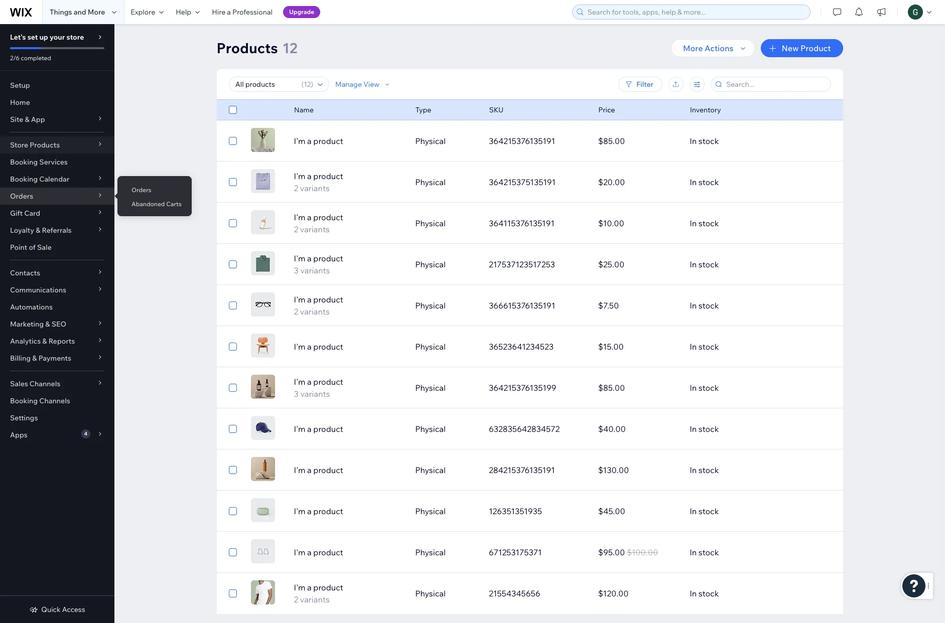Task type: locate. For each thing, give the bounding box(es) containing it.
booking inside popup button
[[10, 175, 38, 184]]

$85.00 down the price at the top of page
[[598, 136, 625, 146]]

5 i'm a product link from the top
[[288, 506, 409, 518]]

2 2 from the top
[[294, 224, 298, 234]]

i'm a product for 126351351935
[[294, 507, 343, 517]]

$85.00
[[598, 136, 625, 146], [598, 383, 625, 393]]

12 in from the top
[[690, 589, 697, 599]]

orders up gift card
[[10, 192, 33, 201]]

2 $85.00 from the top
[[598, 383, 625, 393]]

1 vertical spatial more
[[683, 43, 703, 53]]

3 booking from the top
[[10, 397, 38, 406]]

channels for sales channels
[[30, 380, 60, 389]]

&
[[25, 115, 29, 124], [36, 226, 40, 235], [45, 320, 50, 329], [42, 337, 47, 346], [32, 354, 37, 363]]

in stock link for 364215376135191
[[684, 129, 793, 153]]

1 in from the top
[[690, 136, 697, 146]]

)
[[311, 80, 313, 89]]

11 physical link from the top
[[409, 541, 483, 565]]

8 physical link from the top
[[409, 417, 483, 441]]

1 $85.00 from the top
[[598, 136, 625, 146]]

in stock link for 364115376135191
[[684, 211, 793, 235]]

home link
[[0, 94, 114, 111]]

& left reports
[[42, 337, 47, 346]]

products down 'hire a professional'
[[217, 39, 278, 57]]

quick access
[[41, 606, 85, 615]]

billing
[[10, 354, 31, 363]]

11 physical from the top
[[415, 548, 446, 558]]

booking services
[[10, 158, 68, 167]]

physical link for 36523641234523
[[409, 335, 483, 359]]

billing & payments
[[10, 354, 71, 363]]

price
[[598, 105, 615, 114]]

channels up the booking channels
[[30, 380, 60, 389]]

stock for 366615376135191
[[699, 301, 719, 311]]

1 stock from the top
[[699, 136, 719, 146]]

1 vertical spatial $85.00 link
[[592, 376, 684, 400]]

0 vertical spatial channels
[[30, 380, 60, 389]]

products up the booking services
[[30, 141, 60, 150]]

stock for 217537123517253
[[699, 260, 719, 270]]

2 for 21554345656
[[294, 595, 298, 605]]

3 physical from the top
[[415, 218, 446, 228]]

1 3 from the top
[[294, 266, 299, 276]]

8 in stock from the top
[[690, 424, 719, 434]]

in stock link for 671253175371
[[684, 541, 793, 565]]

None checkbox
[[229, 104, 237, 116], [229, 259, 237, 271], [229, 300, 237, 312], [229, 423, 237, 435], [229, 547, 237, 559], [229, 104, 237, 116], [229, 259, 237, 271], [229, 300, 237, 312], [229, 423, 237, 435], [229, 547, 237, 559]]

i'm a product 2 variants for 364115376135191
[[294, 212, 343, 234]]

filter button
[[618, 77, 662, 92]]

6 in stock link from the top
[[684, 335, 793, 359]]

1 vertical spatial $85.00
[[598, 383, 625, 393]]

stock for 671253175371
[[699, 548, 719, 558]]

7 stock from the top
[[699, 383, 719, 393]]

12 for ( 12 )
[[304, 80, 311, 89]]

366615376135191
[[489, 301, 555, 311]]

more right and
[[88, 8, 105, 17]]

9 physical from the top
[[415, 465, 446, 475]]

10 stock from the top
[[699, 507, 719, 517]]

9 in stock from the top
[[690, 465, 719, 475]]

home
[[10, 98, 30, 107]]

6 physical from the top
[[415, 342, 446, 352]]

11 in stock from the top
[[690, 548, 719, 558]]

physical for 21554345656
[[415, 589, 446, 599]]

store
[[10, 141, 28, 150]]

channels
[[30, 380, 60, 389], [39, 397, 70, 406]]

2 i'm a product from the top
[[294, 342, 343, 352]]

0 vertical spatial $85.00
[[598, 136, 625, 146]]

in for 364115376135191
[[690, 218, 697, 228]]

physical for 217537123517253
[[415, 260, 446, 270]]

4 in from the top
[[690, 260, 697, 270]]

stock for 21554345656
[[699, 589, 719, 599]]

1 product from the top
[[313, 136, 343, 146]]

stock for 126351351935
[[699, 507, 719, 517]]

5 physical from the top
[[415, 301, 446, 311]]

10 in from the top
[[690, 507, 697, 517]]

$10.00
[[598, 218, 625, 228]]

$85.00 link up $40.00 link on the bottom of the page
[[592, 376, 684, 400]]

in for 364215376135199
[[690, 383, 697, 393]]

10 in stock from the top
[[690, 507, 719, 517]]

sidebar element
[[0, 24, 114, 624]]

2 i'm a product link from the top
[[288, 341, 409, 353]]

12 physical link from the top
[[409, 582, 483, 606]]

3 physical link from the top
[[409, 211, 483, 235]]

loyalty & referrals
[[10, 226, 72, 235]]

11 in from the top
[[690, 548, 697, 558]]

store
[[66, 33, 84, 42]]

i'm a product 2 variants for 366615376135191
[[294, 295, 343, 317]]

in for 284215376135191
[[690, 465, 697, 475]]

3 in from the top
[[690, 218, 697, 228]]

1 vertical spatial booking
[[10, 175, 38, 184]]

stock for 632835642834572
[[699, 424, 719, 434]]

booking for booking channels
[[10, 397, 38, 406]]

12 product from the top
[[313, 583, 343, 593]]

1 horizontal spatial products
[[217, 39, 278, 57]]

in for 21554345656
[[690, 589, 697, 599]]

booking
[[10, 158, 38, 167], [10, 175, 38, 184], [10, 397, 38, 406]]

i'm a product 2 variants for 21554345656
[[294, 583, 343, 605]]

in stock link for 364215375135191
[[684, 170, 793, 194]]

things
[[50, 8, 72, 17]]

4 physical link from the top
[[409, 253, 483, 277]]

1 vertical spatial products
[[30, 141, 60, 150]]

4 in stock from the top
[[690, 260, 719, 270]]

more actions
[[683, 43, 734, 53]]

9 in stock link from the top
[[684, 458, 793, 482]]

up
[[39, 33, 48, 42]]

5 i'm a product from the top
[[294, 507, 343, 517]]

1 vertical spatial i'm a product 3 variants
[[294, 377, 343, 399]]

i'm a product 3 variants for 217537123517253
[[294, 254, 343, 276]]

sku
[[489, 105, 503, 114]]

i'm a product link for 126351351935
[[288, 506, 409, 518]]

site & app button
[[0, 111, 114, 128]]

more actions button
[[671, 39, 755, 57]]

1 physical link from the top
[[409, 129, 483, 153]]

10 physical from the top
[[415, 507, 446, 517]]

i'm a product link for 671253175371
[[288, 547, 409, 559]]

0 vertical spatial 3
[[294, 266, 299, 276]]

9 physical link from the top
[[409, 458, 483, 482]]

5 i'm from the top
[[294, 295, 305, 305]]

booking down store
[[10, 158, 38, 167]]

upgrade button
[[283, 6, 320, 18]]

6 i'm a product from the top
[[294, 548, 343, 558]]

$25.00 link
[[592, 253, 684, 277]]

Search for tools, apps, help & more... field
[[585, 5, 807, 19]]

manage
[[335, 80, 362, 89]]

1 vertical spatial 3
[[294, 389, 299, 399]]

i'm
[[294, 136, 305, 146], [294, 171, 305, 181], [294, 212, 305, 222], [294, 254, 305, 264], [294, 295, 305, 305], [294, 342, 305, 352], [294, 377, 305, 387], [294, 424, 305, 434], [294, 465, 305, 475], [294, 507, 305, 517], [294, 548, 305, 558], [294, 583, 305, 593]]

automations
[[10, 303, 53, 312]]

abandoned carts
[[132, 200, 182, 208]]

3
[[294, 266, 299, 276], [294, 389, 299, 399]]

1 horizontal spatial 12
[[304, 80, 311, 89]]

filter
[[636, 80, 653, 89]]

2 $85.00 link from the top
[[592, 376, 684, 400]]

1 i'm a product from the top
[[294, 136, 343, 146]]

364215376135191 link
[[483, 129, 592, 153]]

1 horizontal spatial orders
[[132, 186, 151, 194]]

physical for 36523641234523
[[415, 342, 446, 352]]

in stock link for 126351351935
[[684, 500, 793, 524]]

& right site
[[25, 115, 29, 124]]

4 in stock link from the top
[[684, 253, 793, 277]]

9 stock from the top
[[699, 465, 719, 475]]

12 in stock from the top
[[690, 589, 719, 599]]

i'm a product for 364215376135191
[[294, 136, 343, 146]]

1 physical from the top
[[415, 136, 446, 146]]

2 in stock from the top
[[690, 177, 719, 187]]

$20.00
[[598, 177, 625, 187]]

i'm a product link for 364215376135191
[[288, 135, 409, 147]]

booking up settings
[[10, 397, 38, 406]]

i'm a product 2 variants
[[294, 171, 343, 193], [294, 212, 343, 234], [294, 295, 343, 317], [294, 583, 343, 605]]

12 up name on the top of page
[[304, 80, 311, 89]]

6 in stock from the top
[[690, 342, 719, 352]]

1 horizontal spatial more
[[683, 43, 703, 53]]

671253175371
[[489, 548, 542, 558]]

channels up settings link
[[39, 397, 70, 406]]

orders inside "dropdown button"
[[10, 192, 33, 201]]

in stock for 364115376135191
[[690, 218, 719, 228]]

completed
[[21, 54, 51, 62]]

$10.00 link
[[592, 211, 684, 235]]

1 vertical spatial 12
[[304, 80, 311, 89]]

stock for 364115376135191
[[699, 218, 719, 228]]

& for billing
[[32, 354, 37, 363]]

3 2 from the top
[[294, 307, 298, 317]]

2 physical from the top
[[415, 177, 446, 187]]

7 physical from the top
[[415, 383, 446, 393]]

let's
[[10, 33, 26, 42]]

& inside popup button
[[45, 320, 50, 329]]

5 product from the top
[[313, 295, 343, 305]]

physical for 364115376135191
[[415, 218, 446, 228]]

& right loyalty
[[36, 226, 40, 235]]

364215376135199 link
[[483, 376, 592, 400]]

4 i'm a product 2 variants from the top
[[294, 583, 343, 605]]

channels inside popup button
[[30, 380, 60, 389]]

$85.00 for 364215376135199
[[598, 383, 625, 393]]

5 physical link from the top
[[409, 294, 483, 318]]

0 vertical spatial products
[[217, 39, 278, 57]]

9 in from the top
[[690, 465, 697, 475]]

7 in from the top
[[690, 383, 697, 393]]

8 in from the top
[[690, 424, 697, 434]]

None checkbox
[[229, 135, 237, 147], [229, 176, 237, 188], [229, 217, 237, 229], [229, 341, 237, 353], [229, 382, 237, 394], [229, 464, 237, 476], [229, 506, 237, 518], [229, 588, 237, 600], [229, 135, 237, 147], [229, 176, 237, 188], [229, 217, 237, 229], [229, 341, 237, 353], [229, 382, 237, 394], [229, 464, 237, 476], [229, 506, 237, 518], [229, 588, 237, 600]]

& left seo
[[45, 320, 50, 329]]

booking down the booking services
[[10, 175, 38, 184]]

orders button
[[0, 188, 114, 205]]

more left actions on the right top of page
[[683, 43, 703, 53]]

setup link
[[0, 77, 114, 94]]

1 vertical spatial channels
[[39, 397, 70, 406]]

store products
[[10, 141, 60, 150]]

4 physical from the top
[[415, 260, 446, 270]]

632835642834572 link
[[483, 417, 592, 441]]

in stock for 36523641234523
[[690, 342, 719, 352]]

$85.00 up $40.00 at right bottom
[[598, 383, 625, 393]]

in
[[690, 136, 697, 146], [690, 177, 697, 187], [690, 218, 697, 228], [690, 260, 697, 270], [690, 301, 697, 311], [690, 342, 697, 352], [690, 383, 697, 393], [690, 424, 697, 434], [690, 465, 697, 475], [690, 507, 697, 517], [690, 548, 697, 558], [690, 589, 697, 599]]

variants for 364215375135191
[[300, 183, 330, 193]]

physical for 366615376135191
[[415, 301, 446, 311]]

3 i'm a product from the top
[[294, 424, 343, 434]]

5 in stock from the top
[[690, 301, 719, 311]]

i'm a product 2 variants for 364215375135191
[[294, 171, 343, 193]]

2/6
[[10, 54, 20, 62]]

orders up abandoned
[[132, 186, 151, 194]]

671253175371 link
[[483, 541, 592, 565]]

1 i'm from the top
[[294, 136, 305, 146]]

in stock for 284215376135191
[[690, 465, 719, 475]]

carts
[[166, 200, 182, 208]]

in stock for 217537123517253
[[690, 260, 719, 270]]

orders for "orders" link
[[132, 186, 151, 194]]

type
[[415, 105, 431, 114]]

3 i'm a product 2 variants from the top
[[294, 295, 343, 317]]

in stock link for 217537123517253
[[684, 253, 793, 277]]

point of sale link
[[0, 239, 114, 256]]

physical link
[[409, 129, 483, 153], [409, 170, 483, 194], [409, 211, 483, 235], [409, 253, 483, 277], [409, 294, 483, 318], [409, 335, 483, 359], [409, 376, 483, 400], [409, 417, 483, 441], [409, 458, 483, 482], [409, 500, 483, 524], [409, 541, 483, 565], [409, 582, 483, 606]]

sale
[[37, 243, 52, 252]]

12 physical from the top
[[415, 589, 446, 599]]

0 horizontal spatial orders
[[10, 192, 33, 201]]

12 in stock link from the top
[[684, 582, 793, 606]]

i'm a product
[[294, 136, 343, 146], [294, 342, 343, 352], [294, 424, 343, 434], [294, 465, 343, 475], [294, 507, 343, 517], [294, 548, 343, 558]]

1 i'm a product link from the top
[[288, 135, 409, 147]]

services
[[39, 158, 68, 167]]

& inside popup button
[[32, 354, 37, 363]]

7 in stock from the top
[[690, 383, 719, 393]]

1 $85.00 link from the top
[[592, 129, 684, 153]]

3 stock from the top
[[699, 218, 719, 228]]

1 2 from the top
[[294, 183, 298, 193]]

2/6 completed
[[10, 54, 51, 62]]

8 physical from the top
[[415, 424, 446, 434]]

2 stock from the top
[[699, 177, 719, 187]]

of
[[29, 243, 36, 252]]

$95.00
[[598, 548, 625, 558]]

6 stock from the top
[[699, 342, 719, 352]]

12 stock from the top
[[699, 589, 719, 599]]

0 vertical spatial 12
[[283, 39, 298, 57]]

364115376135191 link
[[483, 211, 592, 235]]

0 vertical spatial more
[[88, 8, 105, 17]]

2 physical link from the top
[[409, 170, 483, 194]]

11 stock from the top
[[699, 548, 719, 558]]

11 in stock link from the top
[[684, 541, 793, 565]]

$85.00 link for 364215376135199
[[592, 376, 684, 400]]

marketing
[[10, 320, 44, 329]]

2 i'm a product 2 variants from the top
[[294, 212, 343, 234]]

0 vertical spatial $85.00 link
[[592, 129, 684, 153]]

2 booking from the top
[[10, 175, 38, 184]]

2 i'm a product 3 variants from the top
[[294, 377, 343, 399]]

$40.00
[[598, 424, 626, 434]]

access
[[62, 606, 85, 615]]

1 i'm a product 2 variants from the top
[[294, 171, 343, 193]]

physical link for 284215376135191
[[409, 458, 483, 482]]

$120.00 link
[[592, 582, 684, 606]]

0 horizontal spatial 12
[[283, 39, 298, 57]]

0 vertical spatial i'm a product 3 variants
[[294, 254, 343, 276]]

0 horizontal spatial products
[[30, 141, 60, 150]]

1 booking from the top
[[10, 158, 38, 167]]

$85.00 link up $20.00 link
[[592, 129, 684, 153]]

12 down upgrade button
[[283, 39, 298, 57]]

physical link for 364215375135191
[[409, 170, 483, 194]]

4 i'm a product from the top
[[294, 465, 343, 475]]

$85.00 link
[[592, 129, 684, 153], [592, 376, 684, 400]]

1 in stock from the top
[[690, 136, 719, 146]]

in stock link for 21554345656
[[684, 582, 793, 606]]

physical for 671253175371
[[415, 548, 446, 558]]

i'm a product 3 variants
[[294, 254, 343, 276], [294, 377, 343, 399]]

physical for 284215376135191
[[415, 465, 446, 475]]

& for analytics
[[42, 337, 47, 346]]

physical link for 364115376135191
[[409, 211, 483, 235]]

explore
[[131, 8, 155, 17]]

5 stock from the top
[[699, 301, 719, 311]]

sales channels button
[[0, 376, 114, 393]]

0 vertical spatial booking
[[10, 158, 38, 167]]

10 product from the top
[[313, 507, 343, 517]]

booking for booking services
[[10, 158, 38, 167]]

8 stock from the top
[[699, 424, 719, 434]]

& right billing
[[32, 354, 37, 363]]

i'm a product for 671253175371
[[294, 548, 343, 558]]

variants
[[300, 183, 330, 193], [300, 224, 330, 234], [300, 266, 330, 276], [300, 307, 330, 317], [300, 389, 330, 399], [300, 595, 330, 605]]

2 vertical spatial booking
[[10, 397, 38, 406]]

stock for 284215376135191
[[699, 465, 719, 475]]

quick access button
[[29, 606, 85, 615]]

point
[[10, 243, 27, 252]]

in for 632835642834572
[[690, 424, 697, 434]]

6 in from the top
[[690, 342, 697, 352]]



Task type: describe. For each thing, give the bounding box(es) containing it.
2 for 366615376135191
[[294, 307, 298, 317]]

21554345656 link
[[483, 582, 592, 606]]

in stock for 21554345656
[[690, 589, 719, 599]]

physical for 364215376135199
[[415, 383, 446, 393]]

gift
[[10, 209, 23, 218]]

7 i'm from the top
[[294, 377, 305, 387]]

help button
[[170, 0, 206, 24]]

$25.00
[[598, 260, 625, 270]]

$85.00 for 364215376135191
[[598, 136, 625, 146]]

& for marketing
[[45, 320, 50, 329]]

$130.00
[[598, 465, 629, 475]]

i'm a product for 36523641234523
[[294, 342, 343, 352]]

name
[[294, 105, 314, 114]]

calendar
[[39, 175, 69, 184]]

store products button
[[0, 137, 114, 154]]

point of sale
[[10, 243, 52, 252]]

$7.50
[[598, 301, 619, 311]]

communications
[[10, 286, 66, 295]]

reports
[[49, 337, 75, 346]]

Search... field
[[723, 77, 828, 91]]

marketing & seo button
[[0, 316, 114, 333]]

in stock link for 36523641234523
[[684, 335, 793, 359]]

apps
[[10, 431, 27, 440]]

channels for booking channels
[[39, 397, 70, 406]]

632835642834572
[[489, 424, 560, 434]]

loyalty
[[10, 226, 34, 235]]

217537123517253
[[489, 260, 555, 270]]

orders link
[[117, 182, 192, 199]]

booking calendar button
[[0, 171, 114, 188]]

variants for 366615376135191
[[300, 307, 330, 317]]

stock for 364215376135191
[[699, 136, 719, 146]]

physical for 364215375135191
[[415, 177, 446, 187]]

10 i'm from the top
[[294, 507, 305, 517]]

3 product from the top
[[313, 212, 343, 222]]

i'm a product for 284215376135191
[[294, 465, 343, 475]]

site
[[10, 115, 23, 124]]

products inside dropdown button
[[30, 141, 60, 150]]

marketing & seo
[[10, 320, 66, 329]]

126351351935
[[489, 507, 542, 517]]

in stock link for 632835642834572
[[684, 417, 793, 441]]

$15.00 link
[[592, 335, 684, 359]]

8 i'm from the top
[[294, 424, 305, 434]]

in for 126351351935
[[690, 507, 697, 517]]

physical link for 21554345656
[[409, 582, 483, 606]]

your
[[50, 33, 65, 42]]

2 i'm from the top
[[294, 171, 305, 181]]

stock for 36523641234523
[[699, 342, 719, 352]]

physical link for 364215376135191
[[409, 129, 483, 153]]

hire
[[212, 8, 226, 17]]

3 i'm from the top
[[294, 212, 305, 222]]

in for 364215375135191
[[690, 177, 697, 187]]

billing & payments button
[[0, 350, 114, 367]]

professional
[[233, 8, 273, 17]]

in stock for 364215375135191
[[690, 177, 719, 187]]

gift card button
[[0, 205, 114, 222]]

physical for 364215376135191
[[415, 136, 446, 146]]

6 i'm from the top
[[294, 342, 305, 352]]

analytics & reports button
[[0, 333, 114, 350]]

inventory
[[690, 105, 721, 114]]

4 product from the top
[[313, 254, 343, 264]]

in for 36523641234523
[[690, 342, 697, 352]]

manage view button
[[335, 80, 391, 89]]

i'm a product 3 variants for 364215376135199
[[294, 377, 343, 399]]

$15.00
[[598, 342, 624, 352]]

booking channels
[[10, 397, 70, 406]]

settings link
[[0, 410, 114, 427]]

more inside dropdown button
[[683, 43, 703, 53]]

4 i'm from the top
[[294, 254, 305, 264]]

i'm a product link for 36523641234523
[[288, 341, 409, 353]]

$120.00
[[598, 589, 629, 599]]

physical link for 364215376135199
[[409, 376, 483, 400]]

364215375135191 link
[[483, 170, 592, 194]]

referrals
[[42, 226, 72, 235]]

364215375135191
[[489, 177, 556, 187]]

11 i'm from the top
[[294, 548, 305, 558]]

i'm a product link for 632835642834572
[[288, 423, 409, 435]]

21554345656
[[489, 589, 540, 599]]

$7.50 link
[[592, 294, 684, 318]]

variants for 364215376135199
[[300, 389, 330, 399]]

in stock link for 366615376135191
[[684, 294, 793, 318]]

physical for 632835642834572
[[415, 424, 446, 434]]

in for 217537123517253
[[690, 260, 697, 270]]

physical link for 671253175371
[[409, 541, 483, 565]]

site & app
[[10, 115, 45, 124]]

in for 671253175371
[[690, 548, 697, 558]]

in for 366615376135191
[[690, 301, 697, 311]]

9 i'm from the top
[[294, 465, 305, 475]]

products 12
[[217, 39, 298, 57]]

$95.00 $100.00
[[598, 548, 658, 558]]

12 for products 12
[[283, 39, 298, 57]]

let's set up your store
[[10, 33, 84, 42]]

$130.00 link
[[592, 458, 684, 482]]

11 product from the top
[[313, 548, 343, 558]]

stock for 364215375135191
[[699, 177, 719, 187]]

in stock for 632835642834572
[[690, 424, 719, 434]]

3 for 364215376135199
[[294, 389, 299, 399]]

3 for 217537123517253
[[294, 266, 299, 276]]

physical for 126351351935
[[415, 507, 446, 517]]

analytics & reports
[[10, 337, 75, 346]]

booking services link
[[0, 154, 114, 171]]

automations link
[[0, 299, 114, 316]]

in stock link for 364215376135199
[[684, 376, 793, 400]]

in stock for 126351351935
[[690, 507, 719, 517]]

in stock for 366615376135191
[[690, 301, 719, 311]]

card
[[24, 209, 40, 218]]

8 product from the top
[[313, 424, 343, 434]]

stock for 364215376135199
[[699, 383, 719, 393]]

in stock for 364215376135191
[[690, 136, 719, 146]]

booking for booking calendar
[[10, 175, 38, 184]]

setup
[[10, 81, 30, 90]]

284215376135191
[[489, 465, 555, 475]]

2 product from the top
[[313, 171, 343, 181]]

hire a professional link
[[206, 0, 279, 24]]

new product button
[[761, 39, 843, 57]]

in for 364215376135191
[[690, 136, 697, 146]]

(
[[301, 80, 304, 89]]

and
[[74, 8, 86, 17]]

i'm a product link for 284215376135191
[[288, 464, 409, 476]]

217537123517253 link
[[483, 253, 592, 277]]

contacts
[[10, 269, 40, 278]]

sales
[[10, 380, 28, 389]]

& for loyalty
[[36, 226, 40, 235]]

36523641234523
[[489, 342, 554, 352]]

$85.00 link for 364215376135191
[[592, 129, 684, 153]]

364215376135191
[[489, 136, 555, 146]]

physical link for 217537123517253
[[409, 253, 483, 277]]

Unsaved view field
[[232, 77, 298, 91]]

4
[[84, 431, 87, 437]]

variants for 217537123517253
[[300, 266, 330, 276]]

hire a professional
[[212, 8, 273, 17]]

7 product from the top
[[313, 377, 343, 387]]

things and more
[[50, 8, 105, 17]]

abandoned
[[132, 200, 165, 208]]

product
[[801, 43, 831, 53]]

& for site
[[25, 115, 29, 124]]

$20.00 link
[[592, 170, 684, 194]]

12 i'm from the top
[[294, 583, 305, 593]]

i'm a product for 632835642834572
[[294, 424, 343, 434]]

0 horizontal spatial more
[[88, 8, 105, 17]]

physical link for 126351351935
[[409, 500, 483, 524]]

manage view
[[335, 80, 379, 89]]

6 product from the top
[[313, 342, 343, 352]]

physical link for 366615376135191
[[409, 294, 483, 318]]

orders for orders "dropdown button"
[[10, 192, 33, 201]]

2 for 364215375135191
[[294, 183, 298, 193]]

in stock for 671253175371
[[690, 548, 719, 558]]

9 product from the top
[[313, 465, 343, 475]]

in stock for 364215376135199
[[690, 383, 719, 393]]

seo
[[52, 320, 66, 329]]

364215376135199
[[489, 383, 557, 393]]

$40.00 link
[[592, 417, 684, 441]]

( 12 )
[[301, 80, 313, 89]]

366615376135191 link
[[483, 294, 592, 318]]



Task type: vqa. For each thing, say whether or not it's contained in the screenshot.
first THE (0)
no



